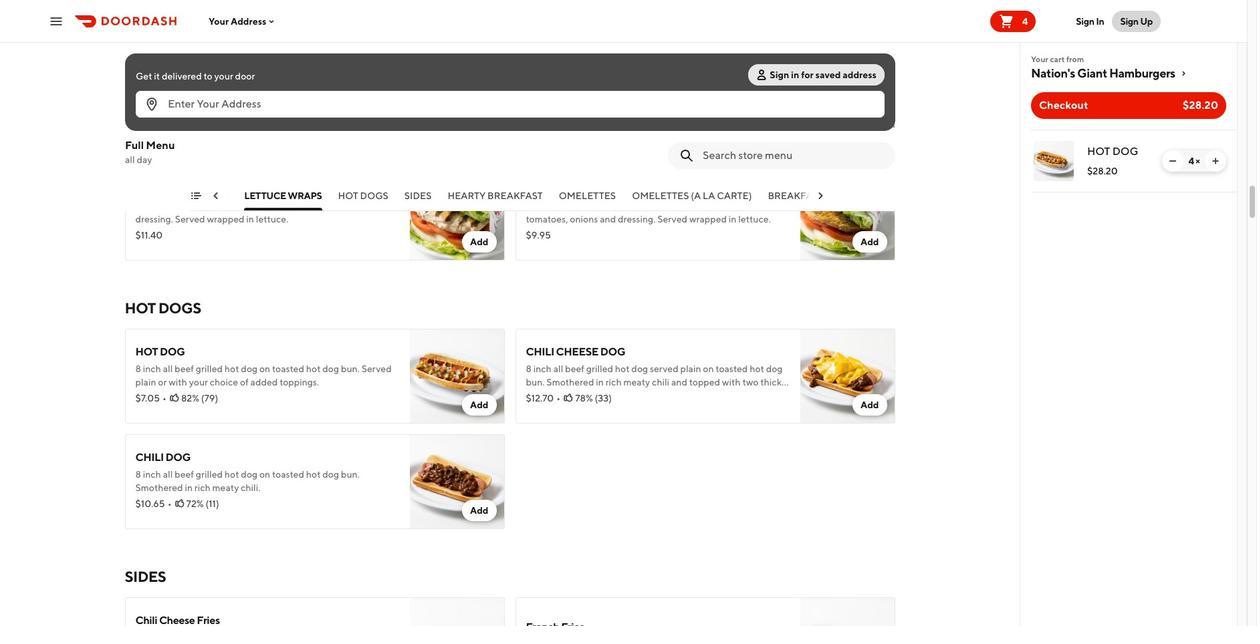 Task type: vqa. For each thing, say whether or not it's contained in the screenshot.
Wrapped inside the LETTUCE HARVESTER WRAP No bun. Tasty meatless grain and veggie based patty with tomatoes, onions and dressing. Served wrapped in lettuce. $9.95
yes



Task type: describe. For each thing, give the bounding box(es) containing it.
on for chili dog
[[260, 470, 270, 480]]

$10.65 •
[[135, 499, 172, 510]]

saved
[[816, 70, 841, 80]]

hamburger
[[185, 77, 255, 90]]

served inside hot dog 8 inch all beef grilled hot dog on toasted hot dog bun. served plain or with your choice of added toppings.
[[362, 364, 392, 375]]

on inside chili cheese dog 8 inch all beef grilled hot dog served plain on toasted hot dog bun. smothered in rich meaty chili and topped with two thick slices of melted cheese.
[[703, 364, 714, 375]]

dog inside chili cheese dog 8 inch all beef grilled hot dog served plain on toasted hot dog bun. smothered in rich meaty chili and topped with two thick slices of melted cheese.
[[601, 346, 626, 359]]

wrapped inside lettuce wild caught alaskan salmon wrap no bun. wild alaskan salmon patty with tomatoes, onions and dressing. served wrapped in lettuce.
[[598, 108, 635, 119]]

100% for wild
[[576, 124, 601, 135]]

(79)
[[201, 393, 218, 404]]

hamburgers
[[1110, 66, 1176, 80]]

full menu all day
[[125, 139, 175, 165]]

wrap for lettuce chicken wrap
[[236, 183, 269, 195]]

add button for hot dog
[[462, 395, 497, 416]]

lb.
[[195, 95, 205, 106]]

door
[[235, 71, 255, 82]]

grain
[[625, 201, 647, 211]]

served inside lettuce wild caught alaskan salmon wrap no bun. wild alaskan salmon patty with tomatoes, onions and dressing. served wrapped in lettuce.
[[566, 108, 596, 119]]

• for hot dog
[[163, 393, 167, 404]]

harvester
[[576, 183, 639, 195]]

cheese.
[[594, 391, 626, 401]]

72% (11)
[[186, 499, 219, 510]]

sign up link
[[1113, 10, 1162, 32]]

lettuce. inside 'lettuce harvester wrap no bun. tasty meatless grain and veggie based patty with tomatoes, onions and dressing. served wrapped in lettuce. $9.95'
[[739, 214, 771, 225]]

in inside chili cheese dog 8 inch all beef grilled hot dog served plain on toasted hot dog bun. smothered in rich meaty chili and topped with two thick slices of melted cheese.
[[596, 377, 604, 388]]

slices
[[526, 391, 549, 401]]

no for lettuce chicken wrap
[[135, 201, 148, 211]]

toasted inside chili cheese dog 8 inch all beef grilled hot dog served plain on toasted hot dog bun. smothered in rich meaty chili and topped with two thick slices of melted cheese.
[[716, 364, 748, 375]]

open menu image
[[48, 13, 64, 29]]

with inside hot dog 8 inch all beef grilled hot dog on toasted hot dog bun. served plain or with your choice of added toppings.
[[169, 377, 187, 388]]

chili
[[652, 377, 670, 388]]

meaty inside chili dog 8 inch all beef grilled hot dog on toasted hot dog bun. smothered in rich meaty chili.
[[212, 483, 239, 494]]

$28.20 for hot dog
[[1088, 166, 1119, 177]]

lettuce hamburger wrap no bun. a 1/3 lb. all beef patty with tomatoes, onions and dressing.  served wrapped in lettuce.
[[135, 77, 375, 119]]

breakfast sides
[[768, 191, 853, 201]]

100% for hamburger
[[182, 124, 206, 135]]

1/3
[[180, 95, 193, 106]]

onions inside lettuce hamburger wrap no bun. a 1/3 lb. all beef patty with tomatoes, onions and dressing.  served wrapped in lettuce.
[[329, 95, 357, 106]]

(a
[[691, 191, 701, 201]]

two
[[743, 377, 759, 388]]

hearty breakfast
[[448, 191, 543, 201]]

beef inside chili dog 8 inch all beef grilled hot dog on toasted hot dog bun. smothered in rich meaty chili.
[[175, 470, 194, 480]]

0 vertical spatial lettuce wraps
[[125, 31, 247, 48]]

bun. inside hot dog 8 inch all beef grilled hot dog on toasted hot dog bun. served plain or with your choice of added toppings.
[[341, 364, 360, 375]]

bun. inside chili dog 8 inch all beef grilled hot dog on toasted hot dog bun. smothered in rich meaty chili.
[[341, 470, 360, 480]]

in left for
[[791, 70, 799, 80]]

add for hot dog
[[470, 400, 489, 411]]

hearty breakfast button
[[448, 189, 543, 211]]

bun. inside lettuce wild caught alaskan salmon wrap no bun. wild alaskan salmon patty with tomatoes, onions and dressing. served wrapped in lettuce.
[[541, 95, 560, 106]]

your for your cart from
[[1032, 54, 1049, 64]]

add button for lettuce chicken wrap
[[462, 232, 497, 253]]

onions inside lettuce wild caught alaskan salmon wrap no bun. wild alaskan salmon patty with tomatoes, onions and dressing. served wrapped in lettuce.
[[741, 95, 769, 106]]

×
[[1196, 156, 1201, 167]]

1 horizontal spatial hot dog image
[[1034, 141, 1075, 181]]

0 horizontal spatial dogs
[[158, 300, 201, 317]]

lettuce right chicken on the left of the page
[[244, 191, 286, 201]]

1 vertical spatial wraps
[[288, 191, 322, 201]]

based
[[697, 201, 722, 211]]

• for lettuce wild caught alaskan salmon wrap
[[558, 124, 562, 135]]

it
[[154, 71, 160, 82]]

served
[[650, 364, 679, 375]]

omelettes for omelettes
[[559, 191, 616, 201]]

72%
[[186, 499, 204, 510]]

cheese
[[556, 346, 599, 359]]

omelettes (a la carte)
[[632, 191, 752, 201]]

bun. inside 'lettuce harvester wrap no bun. tasty meatless grain and veggie based patty with tomatoes, onions and dressing. served wrapped in lettuce. $9.95'
[[541, 201, 560, 211]]

• for lettuce hamburger wrap
[[164, 124, 168, 135]]

scroll menu navigation right image
[[815, 191, 826, 201]]

add button for lettuce harvester wrap
[[853, 232, 888, 253]]

(11)
[[206, 499, 219, 510]]

chili.
[[241, 483, 261, 494]]

lettuce for lettuce harvester wrap
[[526, 183, 574, 195]]

wrap for lettuce harvester wrap
[[641, 183, 674, 195]]

to
[[203, 71, 212, 82]]

chili for chili cheese dog
[[526, 346, 555, 359]]

$7.05 •
[[135, 393, 167, 404]]

hot dog
[[1088, 145, 1139, 158]]

add for chili cheese dog
[[861, 400, 880, 411]]

omelettes button
[[559, 189, 616, 211]]

chicken
[[202, 201, 235, 211]]

salmon
[[620, 95, 650, 106]]

grilled for hot dog
[[196, 364, 223, 375]]

sign in link
[[1069, 8, 1113, 34]]

meatless
[[586, 201, 623, 211]]

address
[[231, 16, 267, 26]]

lettuce hamburger wrap image
[[410, 60, 505, 155]]

chili dog 8 inch all beef grilled hot dog on toasted hot dog bun. smothered in rich meaty chili.
[[135, 452, 360, 494]]

all inside hot dog 8 inch all beef grilled hot dog on toasted hot dog bun. served plain or with your choice of added toppings.
[[163, 364, 173, 375]]

all inside lettuce hamburger wrap no bun. a 1/3 lb. all beef patty with tomatoes, onions and dressing.  served wrapped in lettuce.
[[207, 95, 217, 106]]

carte)
[[717, 191, 752, 201]]

wrap inside lettuce wild caught alaskan salmon wrap no bun. wild alaskan salmon patty with tomatoes, onions and dressing. served wrapped in lettuce.
[[754, 77, 787, 90]]

4 button
[[991, 10, 1037, 32]]

add button for chili cheese dog
[[853, 395, 888, 416]]

8 inside chili cheese dog 8 inch all beef grilled hot dog served plain on toasted hot dog bun. smothered in rich meaty chili and topped with two thick slices of melted cheese.
[[526, 364, 532, 375]]

bun. inside chili cheese dog 8 inch all beef grilled hot dog served plain on toasted hot dog bun. smothered in rich meaty chili and topped with two thick slices of melted cheese.
[[526, 377, 545, 388]]

up
[[1141, 16, 1154, 26]]

wrapped inside lettuce hamburger wrap no bun. a 1/3 lb. all beef patty with tomatoes, onions and dressing.  served wrapped in lettuce.
[[207, 108, 245, 119]]

(7)
[[602, 124, 614, 135]]

chili cheese dog 8 inch all beef grilled hot dog served plain on toasted hot dog bun. smothered in rich meaty chili and topped with two thick slices of melted cheese.
[[526, 346, 783, 401]]

$12.70
[[526, 393, 554, 404]]

no inside lettuce wild caught alaskan salmon wrap no bun. wild alaskan salmon patty with tomatoes, onions and dressing. served wrapped in lettuce.
[[526, 95, 539, 106]]

breakfast sides button
[[768, 189, 853, 211]]

in inside lettuce hamburger wrap no bun. a 1/3 lb. all beef patty with tomatoes, onions and dressing.  served wrapped in lettuce.
[[246, 108, 254, 119]]

tomatoes, inside lettuce chicken wrap no bun. grilled chicken breast with tomatoes, onions and dressing.  served wrapped in lettuce. $11.40
[[286, 201, 328, 211]]

lettuce for lettuce hamburger wrap
[[135, 77, 183, 90]]

your cart from
[[1032, 54, 1085, 64]]

dog for chili dog 8 inch all beef grilled hot dog on toasted hot dog bun. smothered in rich meaty chili.
[[166, 452, 191, 464]]

add one to cart image
[[1211, 156, 1222, 167]]

added
[[251, 377, 278, 388]]

dressing. inside lettuce chicken wrap no bun. grilled chicken breast with tomatoes, onions and dressing.  served wrapped in lettuce. $11.40
[[135, 214, 173, 225]]

in inside chili dog 8 inch all beef grilled hot dog on toasted hot dog bun. smothered in rich meaty chili.
[[185, 483, 193, 494]]

lettuce wild caught alaskan salmon wrap image
[[801, 60, 896, 155]]

chicken
[[185, 183, 234, 195]]

show menu categories image
[[190, 191, 201, 201]]

topped
[[690, 377, 721, 388]]

$12.80 •
[[526, 124, 562, 135]]

plain inside hot dog 8 inch all beef grilled hot dog on toasted hot dog bun. served plain or with your choice of added toppings.
[[135, 377, 156, 388]]

bun. inside lettuce chicken wrap no bun. grilled chicken breast with tomatoes, onions and dressing.  served wrapped in lettuce. $11.40
[[150, 201, 169, 211]]

with inside lettuce chicken wrap no bun. grilled chicken breast with tomatoes, onions and dressing.  served wrapped in lettuce. $11.40
[[266, 201, 284, 211]]

no for lettuce hamburger wrap
[[135, 95, 148, 106]]

4 for 4 ×
[[1189, 156, 1195, 167]]

wrap for lettuce hamburger wrap
[[257, 77, 290, 90]]

patty for lettuce harvester wrap
[[724, 201, 747, 211]]

inch for chili dog
[[143, 470, 161, 480]]

nation's giant hamburgers link
[[1032, 66, 1227, 82]]

lettuce harvester wrap image
[[801, 166, 896, 261]]

1 breakfast from the left
[[488, 191, 543, 201]]

tasty
[[562, 201, 584, 211]]

all inside chili cheese dog 8 inch all beef grilled hot dog served plain on toasted hot dog bun. smothered in rich meaty chili and topped with two thick slices of melted cheese.
[[554, 364, 564, 375]]

lettuce. inside lettuce wild caught alaskan salmon wrap no bun. wild alaskan salmon patty with tomatoes, onions and dressing. served wrapped in lettuce.
[[647, 108, 679, 119]]

with inside lettuce hamburger wrap no bun. a 1/3 lb. all beef patty with tomatoes, onions and dressing.  served wrapped in lettuce.
[[264, 95, 283, 106]]

all inside chili dog 8 inch all beef grilled hot dog on toasted hot dog bun. smothered in rich meaty chili.
[[163, 470, 173, 480]]

lettuce chicken wrap image
[[410, 166, 505, 261]]

1 horizontal spatial hot dogs
[[338, 191, 388, 201]]

toasted for chili dog
[[272, 470, 304, 480]]

omelettes (a la carte) button
[[632, 189, 752, 211]]

get it delivered to your door
[[135, 71, 255, 82]]

get
[[135, 71, 152, 82]]

2 breakfast from the left
[[768, 191, 823, 201]]

no for lettuce harvester wrap
[[526, 201, 539, 211]]

hot inside button
[[338, 191, 358, 201]]

omelettes for omelettes (a la carte)
[[632, 191, 689, 201]]

of inside chili cheese dog 8 inch all beef grilled hot dog served plain on toasted hot dog bun. smothered in rich meaty chili and topped with two thick slices of melted cheese.
[[551, 391, 560, 401]]

meaty inside chili cheese dog 8 inch all beef grilled hot dog served plain on toasted hot dog bun. smothered in rich meaty chili and topped with two thick slices of melted cheese.
[[624, 377, 650, 388]]

rich inside chili cheese dog 8 inch all beef grilled hot dog served plain on toasted hot dog bun. smothered in rich meaty chili and topped with two thick slices of melted cheese.
[[606, 377, 622, 388]]

veggie
[[666, 201, 695, 211]]

sign for sign up
[[1121, 16, 1139, 26]]



Task type: locate. For each thing, give the bounding box(es) containing it.
patty down alaskan
[[652, 95, 674, 106]]

full
[[125, 139, 144, 152]]

of left "added"
[[240, 377, 249, 388]]

0 vertical spatial plain
[[681, 364, 702, 375]]

patty down door
[[240, 95, 262, 106]]

1 vertical spatial rich
[[195, 483, 211, 494]]

toppings.
[[280, 377, 319, 388]]

lettuce up a
[[135, 77, 183, 90]]

1 vertical spatial 4
[[1189, 156, 1195, 167]]

$11.40
[[135, 230, 163, 241]]

your for your address
[[209, 16, 229, 26]]

0 vertical spatial of
[[240, 377, 249, 388]]

100% (30)
[[182, 124, 227, 135]]

lettuce for lettuce chicken wrap
[[135, 183, 183, 195]]

patty for lettuce wild caught alaskan salmon wrap
[[652, 95, 674, 106]]

grilled down cheese
[[587, 364, 614, 375]]

of right slices
[[551, 391, 560, 401]]

in
[[791, 70, 799, 80], [246, 108, 254, 119], [637, 108, 645, 119], [246, 214, 254, 225], [729, 214, 737, 225], [596, 377, 604, 388], [185, 483, 193, 494]]

dog inside hot dog 8 inch all beef grilled hot dog on toasted hot dog bun. served plain or with your choice of added toppings.
[[160, 346, 185, 359]]

grilled for chili dog
[[196, 470, 223, 480]]

$9.30
[[135, 124, 161, 135]]

inch up "or" on the bottom left
[[143, 364, 161, 375]]

lettuce inside lettuce chicken wrap no bun. grilled chicken breast with tomatoes, onions and dressing.  served wrapped in lettuce. $11.40
[[135, 183, 183, 195]]

rich up cheese.
[[606, 377, 622, 388]]

on inside hot dog 8 inch all beef grilled hot dog on toasted hot dog bun. served plain or with your choice of added toppings.
[[260, 364, 270, 375]]

lettuce harvester wrap no bun. tasty meatless grain and veggie based patty with tomatoes, onions and dressing. served wrapped in lettuce. $9.95
[[526, 183, 771, 241]]

1 horizontal spatial sides
[[404, 191, 432, 201]]

wrap up grain
[[641, 183, 674, 195]]

100% (7)
[[576, 124, 614, 135]]

0 horizontal spatial sides
[[125, 569, 166, 586]]

0 horizontal spatial $28.20
[[1088, 166, 1119, 177]]

chili for chili dog
[[135, 452, 164, 464]]

add
[[470, 131, 489, 142], [861, 131, 880, 142], [470, 237, 489, 248], [861, 237, 880, 248], [470, 400, 489, 411], [861, 400, 880, 411], [470, 506, 489, 517]]

0 vertical spatial 4
[[1023, 16, 1029, 26]]

8
[[135, 364, 141, 375], [526, 364, 532, 375], [135, 470, 141, 480]]

0 horizontal spatial plain
[[135, 377, 156, 388]]

dressing. inside lettuce hamburger wrap no bun. a 1/3 lb. all beef patty with tomatoes, onions and dressing.  served wrapped in lettuce.
[[135, 108, 173, 119]]

1 horizontal spatial of
[[551, 391, 560, 401]]

0 horizontal spatial your
[[189, 377, 208, 388]]

chili dog image
[[410, 435, 505, 530]]

in up 72%
[[185, 483, 193, 494]]

sandwiches
[[162, 191, 228, 201]]

no inside lettuce hamburger wrap no bun. a 1/3 lb. all beef patty with tomatoes, onions and dressing.  served wrapped in lettuce.
[[135, 95, 148, 106]]

1 horizontal spatial your
[[214, 71, 233, 82]]

all up $10.65 •
[[163, 470, 173, 480]]

beef down hamburger
[[218, 95, 238, 106]]

0 horizontal spatial hot dog image
[[410, 329, 505, 424]]

in down door
[[246, 108, 254, 119]]

inch for hot dog
[[143, 364, 161, 375]]

$9.95
[[526, 230, 551, 241]]

dressing. inside 'lettuce harvester wrap no bun. tasty meatless grain and veggie based patty with tomatoes, onions and dressing. served wrapped in lettuce. $9.95'
[[618, 214, 656, 225]]

in up "(33)"
[[596, 377, 604, 388]]

inch inside chili cheese dog 8 inch all beef grilled hot dog served plain on toasted hot dog bun. smothered in rich meaty chili and topped with two thick slices of melted cheese.
[[534, 364, 552, 375]]

1 horizontal spatial meaty
[[624, 377, 650, 388]]

1 vertical spatial plain
[[135, 377, 156, 388]]

la
[[703, 191, 715, 201]]

lettuce. inside lettuce chicken wrap no bun. grilled chicken breast with tomatoes, onions and dressing.  served wrapped in lettuce. $11.40
[[256, 214, 289, 225]]

sign in for saved address
[[770, 70, 877, 80]]

0 horizontal spatial your
[[209, 16, 229, 26]]

0 vertical spatial $28.20
[[1183, 99, 1219, 112]]

sign in for saved address link
[[749, 64, 885, 86]]

grilled up choice
[[196, 364, 223, 375]]

salmon
[[706, 77, 752, 90]]

patty inside lettuce wild caught alaskan salmon wrap no bun. wild alaskan salmon patty with tomatoes, onions and dressing. served wrapped in lettuce.
[[652, 95, 674, 106]]

Enter Your Address text field
[[168, 97, 877, 112]]

sign for sign in for saved address
[[770, 70, 789, 80]]

your address
[[209, 16, 267, 26]]

100% left the '(30)'
[[182, 124, 206, 135]]

beef inside lettuce hamburger wrap no bun. a 1/3 lb. all beef patty with tomatoes, onions and dressing.  served wrapped in lettuce.
[[218, 95, 238, 106]]

dressing.
[[135, 108, 173, 119], [526, 108, 564, 119], [135, 214, 173, 225], [618, 214, 656, 225]]

1 horizontal spatial your
[[1032, 54, 1049, 64]]

2 100% from the left
[[576, 124, 601, 135]]

1 horizontal spatial sign
[[1077, 16, 1095, 26]]

dogs
[[360, 191, 388, 201], [158, 300, 201, 317]]

dog left remove one from cart icon on the right
[[1113, 145, 1139, 158]]

hot dogs
[[338, 191, 388, 201], [125, 300, 201, 317]]

1 vertical spatial your
[[189, 377, 208, 388]]

8 up $7.05
[[135, 364, 141, 375]]

served inside 'lettuce harvester wrap no bun. tasty meatless grain and veggie based patty with tomatoes, onions and dressing. served wrapped in lettuce. $9.95'
[[658, 214, 688, 225]]

sign left in
[[1077, 16, 1095, 26]]

82%
[[181, 393, 199, 404]]

chili cheese dog image
[[801, 329, 896, 424]]

• for chili cheese dog
[[557, 393, 561, 404]]

1 horizontal spatial smothered
[[547, 377, 595, 388]]

Item Search search field
[[703, 149, 885, 163]]

inch up $10.65 •
[[143, 470, 161, 480]]

your
[[214, 71, 233, 82], [189, 377, 208, 388]]

1 vertical spatial hot dog image
[[410, 329, 505, 424]]

1 omelettes from the left
[[559, 191, 616, 201]]

cart
[[1051, 54, 1065, 64]]

in down carte)
[[729, 214, 737, 225]]

your right the to
[[214, 71, 233, 82]]

for
[[801, 70, 814, 80]]

thick
[[761, 377, 782, 388]]

hot dog image
[[1034, 141, 1075, 181], [410, 329, 505, 424]]

add for lettuce chicken wrap
[[470, 237, 489, 248]]

1 horizontal spatial chili
[[526, 346, 555, 359]]

dressing. up $12.80 •
[[526, 108, 564, 119]]

lettuce. inside lettuce hamburger wrap no bun. a 1/3 lb. all beef patty with tomatoes, onions and dressing.  served wrapped in lettuce.
[[256, 108, 289, 119]]

your address button
[[209, 16, 277, 26]]

beef up 72%
[[175, 470, 194, 480]]

sides button
[[404, 189, 432, 211]]

sign in
[[1077, 16, 1105, 26]]

meaty
[[624, 377, 650, 388], [212, 483, 239, 494]]

0 vertical spatial your
[[209, 16, 229, 26]]

scroll menu navigation left image
[[210, 191, 221, 201]]

0 vertical spatial wraps
[[193, 31, 247, 48]]

wrap up breast
[[236, 183, 269, 195]]

hot dog 8 inch all beef grilled hot dog on toasted hot dog bun. served plain or with your choice of added toppings.
[[135, 346, 392, 388]]

wrap right door
[[257, 77, 290, 90]]

8 for chili dog
[[135, 470, 141, 480]]

0 vertical spatial rich
[[606, 377, 622, 388]]

choice
[[210, 377, 238, 388]]

hot inside hot dog 8 inch all beef grilled hot dog on toasted hot dog bun. served plain or with your choice of added toppings.
[[135, 346, 158, 359]]

no inside 'lettuce harvester wrap no bun. tasty meatless grain and veggie based patty with tomatoes, onions and dressing. served wrapped in lettuce. $9.95'
[[526, 201, 539, 211]]

• right $12.80
[[558, 124, 562, 135]]

$28.20 for checkout
[[1183, 99, 1219, 112]]

sign up
[[1121, 16, 1154, 26]]

no up $12.80
[[526, 95, 539, 106]]

0 vertical spatial hot dog image
[[1034, 141, 1075, 181]]

smothered up $10.65 •
[[135, 483, 183, 494]]

in down breast
[[246, 214, 254, 225]]

wrapped up the (7)
[[598, 108, 635, 119]]

toasted for hot dog
[[272, 364, 304, 375]]

giant
[[1078, 66, 1108, 80]]

1 horizontal spatial patty
[[652, 95, 674, 106]]

alaskan
[[653, 77, 704, 90]]

dressing. down grain
[[618, 214, 656, 225]]

your inside hot dog 8 inch all beef grilled hot dog on toasted hot dog bun. served plain or with your choice of added toppings.
[[189, 377, 208, 388]]

0 horizontal spatial meaty
[[212, 483, 239, 494]]

toasted inside hot dog 8 inch all beef grilled hot dog on toasted hot dog bun. served plain or with your choice of added toppings.
[[272, 364, 304, 375]]

add for lettuce harvester wrap
[[861, 237, 880, 248]]

1 horizontal spatial omelettes
[[632, 191, 689, 201]]

0 vertical spatial hot dogs
[[338, 191, 388, 201]]

french fries image
[[801, 598, 896, 627]]

meaty left chili at the bottom of the page
[[624, 377, 650, 388]]

nation's giant hamburgers
[[1032, 66, 1176, 80]]

1 horizontal spatial dogs
[[360, 191, 388, 201]]

breakfast up $9.95
[[488, 191, 543, 201]]

8 up slices
[[526, 364, 532, 375]]

lettuce for lettuce wild caught alaskan salmon wrap
[[526, 77, 574, 90]]

8 for hot dog
[[135, 364, 141, 375]]

served inside lettuce chicken wrap no bun. grilled chicken breast with tomatoes, onions and dressing.  served wrapped in lettuce. $11.40
[[175, 214, 205, 225]]

tomatoes, inside lettuce wild caught alaskan salmon wrap no bun. wild alaskan salmon patty with tomatoes, onions and dressing. served wrapped in lettuce.
[[697, 95, 739, 106]]

wraps right breast
[[288, 191, 322, 201]]

hot
[[225, 364, 239, 375], [306, 364, 321, 375], [615, 364, 630, 375], [750, 364, 765, 375], [225, 470, 239, 480], [306, 470, 321, 480]]

8 inside hot dog 8 inch all beef grilled hot dog on toasted hot dog bun. served plain or with your choice of added toppings.
[[135, 364, 141, 375]]

dog up "or" on the bottom left
[[160, 346, 185, 359]]

no up $11.40
[[135, 201, 148, 211]]

and inside lettuce wild caught alaskan salmon wrap no bun. wild alaskan salmon patty with tomatoes, onions and dressing. served wrapped in lettuce.
[[771, 95, 787, 106]]

breakfast down item search search box
[[768, 191, 823, 201]]

on up "topped"
[[703, 364, 714, 375]]

onions inside lettuce chicken wrap no bun. grilled chicken breast with tomatoes, onions and dressing.  served wrapped in lettuce. $11.40
[[330, 201, 358, 211]]

sign left for
[[770, 70, 789, 80]]

all left day
[[125, 155, 135, 165]]

1 vertical spatial $28.20
[[1088, 166, 1119, 177]]

patty right based
[[724, 201, 747, 211]]

2 horizontal spatial sides
[[825, 191, 853, 201]]

add button for chili dog
[[462, 500, 497, 522]]

4 for 4
[[1023, 16, 1029, 26]]

add button
[[462, 126, 497, 147], [853, 126, 888, 147], [462, 232, 497, 253], [853, 232, 888, 253], [462, 395, 497, 416], [853, 395, 888, 416], [462, 500, 497, 522]]

inch inside chili dog 8 inch all beef grilled hot dog on toasted hot dog bun. smothered in rich meaty chili.
[[143, 470, 161, 480]]

meaty up (11)
[[212, 483, 239, 494]]

all right lb.
[[207, 95, 217, 106]]

chili up $10.65
[[135, 452, 164, 464]]

hearty
[[448, 191, 486, 201]]

beef inside chili cheese dog 8 inch all beef grilled hot dog served plain on toasted hot dog bun. smothered in rich meaty chili and topped with two thick slices of melted cheese.
[[565, 364, 585, 375]]

plain up "topped"
[[681, 364, 702, 375]]

1 horizontal spatial plain
[[681, 364, 702, 375]]

1 horizontal spatial rich
[[606, 377, 622, 388]]

• right $10.65
[[168, 499, 172, 510]]

smothered
[[547, 377, 595, 388], [135, 483, 183, 494]]

in down "salmon"
[[637, 108, 645, 119]]

on for hot dog
[[260, 364, 270, 375]]

1 vertical spatial of
[[551, 391, 560, 401]]

nation's
[[1032, 66, 1076, 80]]

$10.65
[[135, 499, 165, 510]]

grilled inside chili cheese dog 8 inch all beef grilled hot dog served plain on toasted hot dog bun. smothered in rich meaty chili and topped with two thick slices of melted cheese.
[[587, 364, 614, 375]]

your up 82% (79)
[[189, 377, 208, 388]]

on up chili.
[[260, 470, 270, 480]]

0 horizontal spatial 4
[[1023, 16, 1029, 26]]

plain up $7.05
[[135, 377, 156, 388]]

sign
[[1077, 16, 1095, 26], [1121, 16, 1139, 26], [770, 70, 789, 80]]

• down "or" on the bottom left
[[163, 393, 167, 404]]

$12.70 •
[[526, 393, 561, 404]]

(33)
[[595, 393, 612, 404]]

lettuce up wild
[[526, 77, 574, 90]]

lettuce.
[[256, 108, 289, 119], [647, 108, 679, 119], [256, 214, 289, 225], [739, 214, 771, 225]]

tomatoes, inside lettuce hamburger wrap no bun. a 1/3 lb. all beef patty with tomatoes, onions and dressing.  served wrapped in lettuce.
[[284, 95, 327, 106]]

wrapped
[[207, 108, 245, 119], [598, 108, 635, 119], [207, 214, 245, 225], [690, 214, 727, 225]]

0 vertical spatial chili
[[526, 346, 555, 359]]

0 horizontal spatial patty
[[240, 95, 262, 106]]

lettuce inside lettuce hamburger wrap no bun. a 1/3 lb. all beef patty with tomatoes, onions and dressing.  served wrapped in lettuce.
[[135, 77, 183, 90]]

beef up 82%
[[175, 364, 194, 375]]

wrapped inside lettuce chicken wrap no bun. grilled chicken breast with tomatoes, onions and dressing.  served wrapped in lettuce. $11.40
[[207, 214, 245, 225]]

0 horizontal spatial 100%
[[182, 124, 206, 135]]

1 vertical spatial smothered
[[135, 483, 183, 494]]

dog right cheese
[[601, 346, 626, 359]]

beef inside hot dog 8 inch all beef grilled hot dog on toasted hot dog bun. served plain or with your choice of added toppings.
[[175, 364, 194, 375]]

hot dogs button
[[338, 189, 388, 211]]

4
[[1023, 16, 1029, 26], [1189, 156, 1195, 167]]

wrap inside 'lettuce harvester wrap no bun. tasty meatless grain and veggie based patty with tomatoes, onions and dressing. served wrapped in lettuce. $9.95'
[[641, 183, 674, 195]]

grilled up (11)
[[196, 470, 223, 480]]

0 vertical spatial smothered
[[547, 377, 595, 388]]

1 horizontal spatial breakfast
[[768, 191, 823, 201]]

plain
[[681, 364, 702, 375], [135, 377, 156, 388]]

breast
[[237, 201, 264, 211]]

all inside 'full menu all day'
[[125, 155, 135, 165]]

0 vertical spatial dogs
[[360, 191, 388, 201]]

in
[[1097, 16, 1105, 26]]

checkout
[[1040, 99, 1089, 112]]

inch inside hot dog 8 inch all beef grilled hot dog on toasted hot dog bun. served plain or with your choice of added toppings.
[[143, 364, 161, 375]]

(30)
[[208, 124, 227, 135]]

sign left up on the top of page
[[1121, 16, 1139, 26]]

with inside chili cheese dog 8 inch all beef grilled hot dog served plain on toasted hot dog bun. smothered in rich meaty chili and topped with two thick slices of melted cheese.
[[723, 377, 741, 388]]

smothered inside chili dog 8 inch all beef grilled hot dog on toasted hot dog bun. smothered in rich meaty chili.
[[135, 483, 183, 494]]

• up menu
[[164, 124, 168, 135]]

lettuce chicken wrap no bun. grilled chicken breast with tomatoes, onions and dressing.  served wrapped in lettuce. $11.40
[[135, 183, 376, 241]]

2 omelettes from the left
[[632, 191, 689, 201]]

100% left the (7)
[[576, 124, 601, 135]]

•
[[164, 124, 168, 135], [558, 124, 562, 135], [163, 393, 167, 404], [557, 393, 561, 404], [168, 499, 172, 510]]

78% (33)
[[576, 393, 612, 404]]

lettuce inside lettuce wild caught alaskan salmon wrap no bun. wild alaskan salmon patty with tomatoes, onions and dressing. served wrapped in lettuce.
[[526, 77, 574, 90]]

wrapped down based
[[690, 214, 727, 225]]

0 horizontal spatial smothered
[[135, 483, 183, 494]]

grilled inside hot dog 8 inch all beef grilled hot dog on toasted hot dog bun. served plain or with your choice of added toppings.
[[196, 364, 223, 375]]

sign for sign in
[[1077, 16, 1095, 26]]

wrapped down chicken on the left of the page
[[207, 214, 245, 225]]

grilled inside chili dog 8 inch all beef grilled hot dog on toasted hot dog bun. smothered in rich meaty chili.
[[196, 470, 223, 480]]

wrap left for
[[754, 77, 787, 90]]

lettuce wild caught alaskan salmon wrap no bun. wild alaskan salmon patty with tomatoes, onions and dressing. served wrapped in lettuce.
[[526, 77, 787, 119]]

0 horizontal spatial chili
[[135, 452, 164, 464]]

patty inside lettuce hamburger wrap no bun. a 1/3 lb. all beef patty with tomatoes, onions and dressing.  served wrapped in lettuce.
[[240, 95, 262, 106]]

menu
[[146, 139, 175, 152]]

• for chili dog
[[168, 499, 172, 510]]

0 horizontal spatial sign
[[770, 70, 789, 80]]

lettuce up it
[[125, 31, 191, 48]]

82% (79)
[[181, 393, 218, 404]]

inch up slices
[[534, 364, 552, 375]]

78%
[[576, 393, 593, 404]]

no down get
[[135, 95, 148, 106]]

day
[[136, 155, 152, 165]]

your left cart
[[1032, 54, 1049, 64]]

remove one from cart image
[[1168, 156, 1179, 167]]

2 horizontal spatial patty
[[724, 201, 747, 211]]

wrapped inside 'lettuce harvester wrap no bun. tasty meatless grain and veggie based patty with tomatoes, onions and dressing. served wrapped in lettuce. $9.95'
[[690, 214, 727, 225]]

0 horizontal spatial breakfast
[[488, 191, 543, 201]]

your left address
[[209, 16, 229, 26]]

wild
[[576, 77, 604, 90]]

100%
[[182, 124, 206, 135], [576, 124, 601, 135]]

0 vertical spatial meaty
[[624, 377, 650, 388]]

dressing. inside lettuce wild caught alaskan salmon wrap no bun. wild alaskan salmon patty with tomatoes, onions and dressing. served wrapped in lettuce.
[[526, 108, 564, 119]]

0 horizontal spatial wraps
[[193, 31, 247, 48]]

and inside chili cheese dog 8 inch all beef grilled hot dog served plain on toasted hot dog bun. smothered in rich meaty chili and topped with two thick slices of melted cheese.
[[672, 377, 688, 388]]

and inside lettuce chicken wrap no bun. grilled chicken breast with tomatoes, onions and dressing.  served wrapped in lettuce. $11.40
[[360, 201, 376, 211]]

dog
[[1113, 145, 1139, 158], [160, 346, 185, 359], [601, 346, 626, 359], [166, 452, 191, 464]]

0 horizontal spatial of
[[240, 377, 249, 388]]

wrap inside lettuce hamburger wrap no bun. a 1/3 lb. all beef patty with tomatoes, onions and dressing.  served wrapped in lettuce.
[[257, 77, 290, 90]]

grilled
[[171, 201, 200, 211]]

chili inside chili cheese dog 8 inch all beef grilled hot dog served plain on toasted hot dog bun. smothered in rich meaty chili and topped with two thick slices of melted cheese.
[[526, 346, 555, 359]]

in inside 'lettuce harvester wrap no bun. tasty meatless grain and veggie based patty with tomatoes, onions and dressing. served wrapped in lettuce. $9.95'
[[729, 214, 737, 225]]

1 horizontal spatial $28.20
[[1183, 99, 1219, 112]]

1 vertical spatial lettuce wraps
[[244, 191, 322, 201]]

1 vertical spatial your
[[1032, 54, 1049, 64]]

chili left cheese
[[526, 346, 555, 359]]

wrap inside lettuce chicken wrap no bun. grilled chicken breast with tomatoes, onions and dressing.  served wrapped in lettuce. $11.40
[[236, 183, 269, 195]]

sandwiches button
[[162, 189, 228, 211]]

all up "or" on the bottom left
[[163, 364, 173, 375]]

no up $9.95
[[526, 201, 539, 211]]

patty inside 'lettuce harvester wrap no bun. tasty meatless grain and veggie based patty with tomatoes, onions and dressing. served wrapped in lettuce. $9.95'
[[724, 201, 747, 211]]

1 100% from the left
[[182, 124, 206, 135]]

1 horizontal spatial 100%
[[576, 124, 601, 135]]

dogs inside button
[[360, 191, 388, 201]]

alaskan
[[584, 95, 618, 106]]

$28.20 down hot dog
[[1088, 166, 1119, 177]]

in inside lettuce chicken wrap no bun. grilled chicken breast with tomatoes, onions and dressing.  served wrapped in lettuce. $11.40
[[246, 214, 254, 225]]

4 ×
[[1189, 156, 1201, 167]]

0 horizontal spatial rich
[[195, 483, 211, 494]]

tomatoes, inside 'lettuce harvester wrap no bun. tasty meatless grain and veggie based patty with tomatoes, onions and dressing. served wrapped in lettuce. $9.95'
[[526, 214, 568, 225]]

$28.20
[[1183, 99, 1219, 112], [1088, 166, 1119, 177]]

sides inside button
[[825, 191, 853, 201]]

beef down cheese
[[565, 364, 585, 375]]

rich up 72% (11)
[[195, 483, 211, 494]]

omelettes inside button
[[632, 191, 689, 201]]

lettuce inside 'lettuce harvester wrap no bun. tasty meatless grain and veggie based patty with tomatoes, onions and dressing. served wrapped in lettuce. $9.95'
[[526, 183, 574, 195]]

$7.05
[[135, 393, 160, 404]]

dog up 72%
[[166, 452, 191, 464]]

chili cheese fries image
[[410, 598, 505, 627]]

a
[[171, 95, 178, 106]]

onions inside 'lettuce harvester wrap no bun. tasty meatless grain and veggie based patty with tomatoes, onions and dressing. served wrapped in lettuce. $9.95'
[[570, 214, 598, 225]]

grilled
[[196, 364, 223, 375], [587, 364, 614, 375], [196, 470, 223, 480]]

dressing. up $9.30 •
[[135, 108, 173, 119]]

in inside lettuce wild caught alaskan salmon wrap no bun. wild alaskan salmon patty with tomatoes, onions and dressing. served wrapped in lettuce.
[[637, 108, 645, 119]]

8 up $10.65
[[135, 470, 141, 480]]

lettuce up tasty
[[526, 183, 574, 195]]

dog for hot dog
[[1113, 145, 1139, 158]]

rich inside chili dog 8 inch all beef grilled hot dog on toasted hot dog bun. smothered in rich meaty chili.
[[195, 483, 211, 494]]

lettuce up the grilled
[[135, 183, 183, 195]]

lettuce wraps right chicken on the left of the page
[[244, 191, 322, 201]]

$9.30 •
[[135, 124, 168, 135]]

with inside lettuce wild caught alaskan salmon wrap no bun. wild alaskan salmon patty with tomatoes, onions and dressing. served wrapped in lettuce.
[[676, 95, 695, 106]]

1 vertical spatial chili
[[135, 452, 164, 464]]

smothered inside chili cheese dog 8 inch all beef grilled hot dog served plain on toasted hot dog bun. smothered in rich meaty chili and topped with two thick slices of melted cheese.
[[547, 377, 595, 388]]

served inside lettuce hamburger wrap no bun. a 1/3 lb. all beef patty with tomatoes, onions and dressing.  served wrapped in lettuce.
[[175, 108, 205, 119]]

dog for hot dog 8 inch all beef grilled hot dog on toasted hot dog bun. served plain or with your choice of added toppings.
[[160, 346, 185, 359]]

1 horizontal spatial 4
[[1189, 156, 1195, 167]]

1 vertical spatial dogs
[[158, 300, 201, 317]]

1 vertical spatial meaty
[[212, 483, 239, 494]]

toasted inside chili dog 8 inch all beef grilled hot dog on toasted hot dog bun. smothered in rich meaty chili.
[[272, 470, 304, 480]]

no inside lettuce chicken wrap no bun. grilled chicken breast with tomatoes, onions and dressing.  served wrapped in lettuce. $11.40
[[135, 201, 148, 211]]

with inside 'lettuce harvester wrap no bun. tasty meatless grain and veggie based patty with tomatoes, onions and dressing. served wrapped in lettuce. $9.95'
[[749, 201, 767, 211]]

1 horizontal spatial wraps
[[288, 191, 322, 201]]

$28.20 up ×
[[1183, 99, 1219, 112]]

of inside hot dog 8 inch all beef grilled hot dog on toasted hot dog bun. served plain or with your choice of added toppings.
[[240, 377, 249, 388]]

dog
[[241, 364, 258, 375], [323, 364, 339, 375], [632, 364, 648, 375], [767, 364, 783, 375], [241, 470, 258, 480], [323, 470, 339, 480]]

add for chili dog
[[470, 506, 489, 517]]

all down cheese
[[554, 364, 564, 375]]

lettuce wraps up delivered
[[125, 31, 247, 48]]

0 horizontal spatial hot dogs
[[125, 300, 201, 317]]

• left melted
[[557, 393, 561, 404]]

0 horizontal spatial omelettes
[[559, 191, 616, 201]]

wraps down your address
[[193, 31, 247, 48]]

0 vertical spatial your
[[214, 71, 233, 82]]

caught
[[606, 77, 652, 90]]

and inside lettuce hamburger wrap no bun. a 1/3 lb. all beef patty with tomatoes, onions and dressing.  served wrapped in lettuce.
[[359, 95, 375, 106]]

1 vertical spatial hot dogs
[[125, 300, 201, 317]]

2 horizontal spatial sign
[[1121, 16, 1139, 26]]

bun. inside lettuce hamburger wrap no bun. a 1/3 lb. all beef patty with tomatoes, onions and dressing.  served wrapped in lettuce.
[[150, 95, 169, 106]]

dressing. up $11.40
[[135, 214, 173, 225]]

$12.80
[[526, 124, 555, 135]]

smothered up melted
[[547, 377, 595, 388]]

8 inside chili dog 8 inch all beef grilled hot dog on toasted hot dog bun. smothered in rich meaty chili.
[[135, 470, 141, 480]]

chili inside chili dog 8 inch all beef grilled hot dog on toasted hot dog bun. smothered in rich meaty chili.
[[135, 452, 164, 464]]

on inside chili dog 8 inch all beef grilled hot dog on toasted hot dog bun. smothered in rich meaty chili.
[[260, 470, 270, 480]]

on up "added"
[[260, 364, 270, 375]]

wrapped up the '(30)'
[[207, 108, 245, 119]]

plain inside chili cheese dog 8 inch all beef grilled hot dog served plain on toasted hot dog bun. smothered in rich meaty chili and topped with two thick slices of melted cheese.
[[681, 364, 702, 375]]

dog inside chili dog 8 inch all beef grilled hot dog on toasted hot dog bun. smothered in rich meaty chili.
[[166, 452, 191, 464]]



